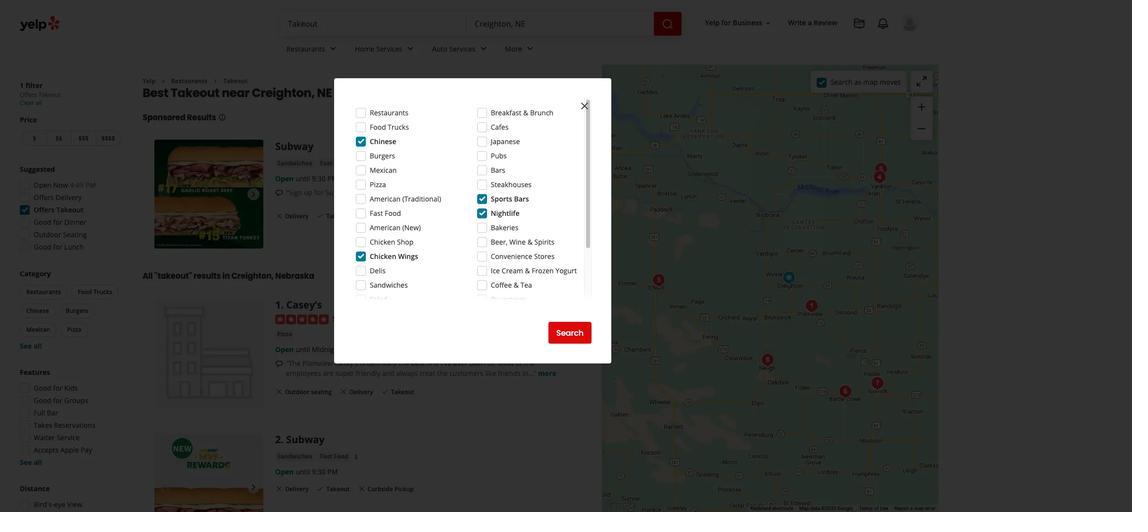 Task type: describe. For each thing, give the bounding box(es) containing it.
a for write
[[808, 18, 812, 27]]

$$
[[56, 134, 62, 143]]

subway image for first slideshow element from the top of the page
[[154, 140, 263, 249]]

bird's-
[[34, 500, 54, 509]]

sandwiches inside search dialog
[[370, 280, 408, 290]]

price group
[[20, 115, 123, 148]]

search as map moves
[[831, 77, 901, 86]]

$$$ button
[[71, 131, 96, 146]]

the right get
[[430, 188, 441, 197]]

trucks inside search dialog
[[388, 122, 409, 132]]

$ button
[[22, 131, 46, 146]]

ice cream & frozen yogurt
[[491, 266, 577, 275]]

the up in…"
[[524, 359, 535, 368]]

see for category
[[20, 341, 32, 351]]

filter
[[26, 81, 43, 90]]

mexican inside search dialog
[[370, 165, 397, 175]]

nightlife
[[491, 208, 520, 218]]

delivery down "sign
[[285, 212, 309, 220]]

to.
[[487, 359, 496, 368]]

always
[[396, 368, 418, 378]]

& up tea
[[525, 266, 530, 275]]

report a map error link
[[895, 506, 936, 511]]

sandwiches button for second sandwiches link from the bottom
[[275, 159, 314, 169]]

in…"
[[523, 368, 536, 378]]

good for good for lunch
[[34, 242, 51, 252]]

clear
[[20, 99, 34, 107]]

breakfast & brunch
[[491, 108, 554, 117]]

coffee
[[491, 280, 512, 290]]

service
[[57, 433, 80, 442]]

spirits
[[535, 237, 555, 247]]

deserve"
[[476, 188, 504, 197]]

takeout down subway®
[[327, 212, 350, 220]]

takeout up results
[[171, 85, 220, 101]]

1 for 1 filter offers takeout clear all
[[20, 81, 24, 90]]

for right up at the top
[[314, 188, 324, 197]]

offers for offers delivery
[[34, 193, 54, 202]]

1 vertical spatial subway link
[[286, 433, 325, 446]]

takeout up 16 info v2 icon
[[223, 77, 248, 85]]

now
[[53, 180, 68, 190]]

24 chevron down v2 image for home services
[[405, 43, 416, 55]]

food trucks inside button
[[78, 288, 112, 296]]

16 speech v2 image for "sign
[[275, 189, 283, 197]]

next image
[[248, 188, 259, 200]]

9:30 for next icon
[[312, 467, 326, 477]]

features
[[20, 367, 50, 377]]

restaurants inside business categories element
[[286, 44, 325, 53]]

see all for features
[[20, 458, 42, 467]]

1 vertical spatial 16 checkmark v2 image
[[381, 388, 389, 396]]

sponsored results
[[143, 112, 216, 124]]

"the plainview casey's is definitely the best one i've ever been to. most of the employees are super friendly and always treat the customers like friends in…" more
[[286, 359, 557, 378]]

bakeries
[[491, 223, 519, 232]]

write a review
[[788, 18, 838, 27]]

home services link
[[347, 36, 424, 64]]

. for 1
[[281, 298, 284, 312]]

category
[[20, 269, 51, 278]]

1 curbside pickup from the top
[[368, 212, 414, 220]]

burgers inside search dialog
[[370, 151, 395, 160]]

chinese inside search dialog
[[370, 137, 396, 146]]

1 horizontal spatial of
[[874, 506, 879, 511]]

1 until from the top
[[296, 174, 310, 183]]

0 horizontal spatial bars
[[491, 165, 505, 175]]

use
[[880, 506, 889, 511]]

0 vertical spatial subway link
[[275, 140, 314, 153]]

16 chevron right v2 image for restaurants
[[159, 77, 167, 85]]

sandwiches for second sandwiches link from the bottom fast food link
[[277, 159, 312, 168]]

map data ©2023 google
[[799, 506, 853, 511]]

1 horizontal spatial pizza button
[[275, 329, 294, 339]]

distance
[[20, 484, 50, 493]]

beer,
[[491, 237, 508, 247]]

sponsored
[[143, 112, 185, 124]]

good for kids
[[34, 383, 78, 393]]

data
[[811, 506, 820, 511]]

search image
[[662, 18, 674, 30]]

mcdonald's image
[[649, 270, 669, 290]]

trucks inside button
[[93, 288, 112, 296]]

salad
[[370, 295, 387, 304]]

all for category
[[34, 341, 42, 351]]

map for error
[[914, 506, 924, 511]]

group containing category
[[18, 269, 123, 351]]

fast inside search dialog
[[370, 208, 383, 218]]

cream
[[502, 266, 523, 275]]

waiter
[[34, 433, 55, 442]]

fast food link for first sandwiches link from the bottom of the page
[[318, 452, 350, 462]]

1 for 1 . casey's
[[275, 298, 281, 312]]

2 slideshow element from the top
[[154, 433, 263, 512]]

are
[[323, 368, 334, 378]]

casey's link
[[286, 298, 322, 312]]

get
[[418, 188, 428, 197]]

close image
[[579, 100, 591, 112]]

2 pickup from the top
[[395, 485, 414, 493]]

yelp for business
[[705, 18, 763, 27]]

1 slideshow element from the top
[[154, 140, 263, 249]]

ne
[[317, 85, 332, 101]]

group containing suggested
[[17, 164, 123, 255]]

previous image for next icon
[[158, 482, 170, 493]]

all for features
[[34, 458, 42, 467]]

1 filter offers takeout clear all
[[20, 81, 61, 107]]

auto services
[[432, 44, 476, 53]]

1 vertical spatial bars
[[514, 194, 529, 204]]

king buffet and mongolian grill image
[[872, 159, 891, 179]]

2 . subway
[[275, 433, 325, 446]]

open for offers delivery
[[34, 180, 51, 190]]

takeout right 16 checkmark v2 icon
[[327, 485, 350, 493]]

more link for "sign up for subway® mvp rewards and get the perks you deserve" more
[[506, 188, 524, 197]]

0 vertical spatial fast food
[[320, 159, 348, 168]]

see all for category
[[20, 341, 42, 351]]

map for moves
[[864, 77, 878, 86]]

view
[[67, 500, 82, 509]]

keyboard
[[751, 506, 771, 511]]

stores
[[534, 252, 555, 261]]

subway®
[[326, 188, 356, 197]]

a for report
[[910, 506, 913, 511]]

mexican inside button
[[26, 325, 50, 334]]

24 chevron down v2 image for more
[[525, 43, 536, 55]]

wings
[[398, 252, 418, 261]]

restaurants button
[[20, 285, 67, 300]]

delivery down open now 4:49 pm
[[56, 193, 82, 202]]

american for american (traditional)
[[370, 194, 401, 204]]

terms of use
[[859, 506, 889, 511]]

1 horizontal spatial $
[[354, 452, 358, 462]]

accepts
[[34, 445, 59, 455]]

expand map image
[[916, 75, 928, 87]]

projects image
[[854, 18, 866, 30]]

up
[[304, 188, 313, 197]]

drugstores
[[491, 295, 527, 304]]

good for lunch
[[34, 242, 84, 252]]

0 horizontal spatial pizza
[[67, 325, 82, 334]]

fast for fast food link related to first sandwiches link from the bottom of the page
[[320, 452, 332, 461]]

1 curbside from the top
[[368, 212, 393, 220]]

"sign
[[286, 188, 302, 197]]

$ inside 'button'
[[33, 134, 36, 143]]

"sign up for subway® mvp rewards and get the perks you deserve" more
[[286, 188, 524, 197]]

shop
[[397, 237, 414, 247]]

$$$$ button
[[96, 131, 121, 146]]

pizza inside search dialog
[[370, 180, 386, 189]]

auto services link
[[424, 36, 497, 64]]

1 sandwiches link from the top
[[275, 159, 314, 169]]

open down 2
[[275, 467, 294, 477]]

restaurants inside search dialog
[[370, 108, 409, 117]]

1 horizontal spatial pizza
[[277, 330, 292, 338]]

1 vertical spatial subway image
[[801, 296, 821, 316]]

$$ button
[[46, 131, 71, 146]]

moves
[[880, 77, 901, 86]]

charlie's pizza house image
[[870, 167, 890, 187]]

offers for offers takeout
[[34, 205, 55, 214]]

yelp for yelp for business
[[705, 18, 720, 27]]

as
[[855, 77, 862, 86]]

neligh deli image
[[758, 350, 777, 370]]

casey's image
[[802, 296, 822, 316]]

1 horizontal spatial restaurants link
[[279, 36, 347, 64]]

nebraska
[[275, 271, 314, 282]]

seating
[[311, 388, 332, 396]]

offers delivery
[[34, 193, 82, 202]]

pm for sponsored results
[[327, 467, 338, 477]]

most
[[498, 359, 514, 368]]

next image
[[248, 482, 259, 493]]

$$$$
[[101, 134, 115, 143]]

bar
[[47, 408, 58, 417]]

food inside button
[[78, 288, 92, 296]]

casey's
[[286, 298, 322, 312]]

takeout inside '1 filter offers takeout clear all'
[[39, 91, 61, 99]]

auto
[[432, 44, 448, 53]]

16 checkmark v2 image
[[317, 485, 325, 493]]

offers inside '1 filter offers takeout clear all'
[[20, 91, 37, 99]]

& left tea
[[514, 280, 519, 290]]

sports
[[491, 194, 512, 204]]

2 vertical spatial fast food
[[320, 452, 348, 461]]

imperial image
[[758, 350, 778, 370]]

1 horizontal spatial and
[[404, 188, 416, 197]]

2 curbside from the top
[[368, 485, 393, 493]]

16 speech v2 image for "the
[[275, 360, 283, 368]]

pm for 1 filter
[[85, 180, 96, 190]]

the up always
[[399, 359, 409, 368]]

apple
[[60, 445, 79, 455]]

0 vertical spatial more
[[506, 188, 524, 197]]

business
[[733, 18, 763, 27]]

wine
[[510, 237, 526, 247]]



Task type: locate. For each thing, give the bounding box(es) containing it.
subway right 2
[[286, 433, 325, 446]]

good down features
[[34, 383, 51, 393]]

yelp inside button
[[705, 18, 720, 27]]

reservations
[[54, 420, 95, 430]]

see all down mexican button
[[20, 341, 42, 351]]

0 vertical spatial until
[[296, 174, 310, 183]]

24 chevron down v2 image right more
[[525, 43, 536, 55]]

sandwiches button down 2 . subway
[[275, 452, 314, 462]]

1 horizontal spatial outdoor
[[285, 388, 310, 396]]

burgers up rewards
[[370, 151, 395, 160]]

yogurt
[[556, 266, 577, 275]]

2 good from the top
[[34, 242, 51, 252]]

casey's
[[335, 359, 358, 368]]

for down offers takeout
[[53, 217, 63, 227]]

9:30 up 16 checkmark v2 icon
[[312, 467, 326, 477]]

option group
[[17, 484, 123, 512]]

0 vertical spatial open until 9:30 pm
[[275, 174, 338, 183]]

offers up offers takeout
[[34, 193, 54, 202]]

"the
[[286, 359, 301, 368]]

0 vertical spatial burgers
[[370, 151, 395, 160]]

get directions
[[507, 211, 561, 222]]

until for casey's
[[296, 345, 310, 354]]

see all button down accepts
[[20, 458, 42, 467]]

more link
[[497, 36, 544, 64]]

all inside '1 filter offers takeout clear all'
[[36, 99, 42, 107]]

1 see all from the top
[[20, 341, 42, 351]]

outdoor
[[34, 230, 61, 239], [285, 388, 310, 396]]

sandwiches button up "sign
[[275, 159, 314, 169]]

2 until from the top
[[296, 345, 310, 354]]

offers
[[20, 91, 37, 99], [34, 193, 54, 202], [34, 205, 55, 214]]

group
[[911, 97, 933, 140], [17, 164, 123, 255], [18, 269, 123, 351], [17, 367, 123, 467]]

2 vertical spatial until
[[296, 467, 310, 477]]

google image
[[605, 499, 637, 512]]

1 9:30 from the top
[[312, 174, 326, 183]]

0 vertical spatial curbside pickup
[[368, 212, 414, 220]]

1 vertical spatial more
[[538, 368, 557, 378]]

1 horizontal spatial food trucks
[[370, 122, 409, 132]]

0 vertical spatial .
[[281, 298, 284, 312]]

4 good from the top
[[34, 396, 51, 405]]

1 vertical spatial food trucks
[[78, 288, 112, 296]]

perks
[[443, 188, 461, 197]]

chicken for chicken shop
[[370, 237, 395, 247]]

for for business
[[722, 18, 731, 27]]

for inside button
[[722, 18, 731, 27]]

subway link right 2
[[286, 433, 325, 446]]

open until 9:30 pm up 16 checkmark v2 icon
[[275, 467, 338, 477]]

employees
[[286, 368, 321, 378]]

sandwiches
[[277, 159, 312, 168], [370, 280, 408, 290], [277, 452, 312, 461]]

1 vertical spatial $
[[354, 452, 358, 462]]

1 horizontal spatial yelp
[[705, 18, 720, 27]]

1 vertical spatial yelp
[[143, 77, 155, 85]]

takeout link
[[223, 77, 248, 85]]

outdoor up good for lunch on the top left of page
[[34, 230, 61, 239]]

0 horizontal spatial $
[[33, 134, 36, 143]]

for for groups
[[53, 396, 63, 405]]

a right report
[[910, 506, 913, 511]]

see all down accepts
[[20, 458, 42, 467]]

like
[[485, 368, 496, 378]]

of
[[516, 359, 522, 368], [874, 506, 879, 511]]

16 checkmark v2 image
[[317, 212, 325, 220], [381, 388, 389, 396]]

restaurants link right best
[[171, 77, 207, 85]]

1 vertical spatial fast food link
[[318, 452, 350, 462]]

sandwiches down 2 . subway
[[277, 452, 312, 461]]

for down outdoor seating
[[53, 242, 63, 252]]

0 vertical spatial subway image
[[154, 140, 263, 249]]

results
[[194, 271, 221, 282]]

1 horizontal spatial 1
[[275, 298, 281, 312]]

2 chicken from the top
[[370, 252, 396, 261]]

business categories element
[[279, 36, 919, 64]]

1 vertical spatial curbside
[[368, 485, 393, 493]]

1 24 chevron down v2 image from the left
[[327, 43, 339, 55]]

2 vertical spatial offers
[[34, 205, 55, 214]]

1 horizontal spatial more link
[[538, 368, 557, 378]]

previous image
[[158, 188, 170, 200], [158, 482, 170, 493]]

fast food button up 16 checkmark v2 icon
[[318, 452, 350, 462]]

fast food link for second sandwiches link from the bottom
[[318, 159, 350, 169]]

1 16 speech v2 image from the top
[[275, 189, 283, 197]]

error
[[925, 506, 936, 511]]

more link up the nightlife at the top left
[[506, 188, 524, 197]]

map
[[864, 77, 878, 86], [914, 506, 924, 511]]

3 24 chevron down v2 image from the left
[[525, 43, 536, 55]]

see all button for features
[[20, 458, 42, 467]]

map left error
[[914, 506, 924, 511]]

open until 9:30 pm
[[275, 174, 338, 183], [275, 467, 338, 477]]

1 american from the top
[[370, 194, 401, 204]]

1 previous image from the top
[[158, 188, 170, 200]]

coffee & tea
[[491, 280, 532, 290]]

0 vertical spatial 9:30
[[312, 174, 326, 183]]

0 horizontal spatial more link
[[506, 188, 524, 197]]

1 fast food link from the top
[[318, 159, 350, 169]]

2 see all from the top
[[20, 458, 42, 467]]

and inside "the plainview casey's is definitely the best one i've ever been to. most of the employees are super friendly and always treat the customers like friends in…" more
[[382, 368, 395, 378]]

is
[[360, 359, 365, 368]]

0 horizontal spatial more
[[506, 188, 524, 197]]

until up "the at the bottom of the page
[[296, 345, 310, 354]]

sandwiches up "sign
[[277, 159, 312, 168]]

keyboard shortcuts button
[[751, 505, 794, 512]]

©2023
[[822, 506, 837, 511]]

group containing features
[[17, 367, 123, 467]]

dinner
[[64, 217, 86, 227]]

1 fast food button from the top
[[318, 159, 350, 169]]

of inside "the plainview casey's is definitely the best one i've ever been to. most of the employees are super friendly and always treat the customers like friends in…" more
[[516, 359, 522, 368]]

fast food button for second sandwiches link from the bottom fast food link
[[318, 159, 350, 169]]

24 chevron down v2 image
[[327, 43, 339, 55], [405, 43, 416, 55], [525, 43, 536, 55]]

1 . from the top
[[281, 298, 284, 312]]

0 horizontal spatial restaurants link
[[171, 77, 207, 85]]

for for lunch
[[53, 242, 63, 252]]

chicken wings
[[370, 252, 418, 261]]

24 chevron down v2 image inside home services link
[[405, 43, 416, 55]]

american (traditional)
[[370, 194, 441, 204]]

1 left filter
[[20, 81, 24, 90]]

0 vertical spatial a
[[808, 18, 812, 27]]

pizza button down 5 star rating image
[[275, 329, 294, 339]]

1 open until 9:30 pm from the top
[[275, 174, 338, 183]]

tea
[[521, 280, 532, 290]]

0 vertical spatial food trucks
[[370, 122, 409, 132]]

super
[[335, 368, 354, 378]]

5.0
[[333, 314, 343, 324]]

2 vertical spatial all
[[34, 458, 42, 467]]

search for search
[[556, 327, 584, 338]]

i've
[[441, 359, 452, 368]]

2 . from the top
[[281, 433, 284, 446]]

0 vertical spatial sandwiches button
[[275, 159, 314, 169]]

previous image for next image
[[158, 188, 170, 200]]

0 horizontal spatial yelp
[[143, 77, 155, 85]]

open for "sign up for subway® mvp rewards and get the perks you deserve"
[[275, 174, 294, 183]]

for for dinner
[[53, 217, 63, 227]]

0 vertical spatial chinese
[[370, 137, 396, 146]]

0 vertical spatial $
[[33, 134, 36, 143]]

1 vertical spatial offers
[[34, 193, 54, 202]]

open until midnight
[[275, 345, 341, 354]]

search for search as map moves
[[831, 77, 853, 86]]

of left the use
[[874, 506, 879, 511]]

pizza down burgers button
[[67, 325, 82, 334]]

1 vertical spatial all
[[34, 341, 42, 351]]

fast up subway®
[[320, 159, 332, 168]]

delivery
[[56, 193, 82, 202], [285, 212, 309, 220], [350, 388, 373, 396], [285, 485, 309, 493]]

1 horizontal spatial a
[[910, 506, 913, 511]]

0 horizontal spatial pizza button
[[61, 322, 88, 337]]

1 16 chevron right v2 image from the left
[[159, 77, 167, 85]]

0 horizontal spatial burgers
[[66, 307, 88, 315]]

1 horizontal spatial services
[[449, 44, 476, 53]]

slideshow element
[[154, 140, 263, 249], [154, 433, 263, 512]]

mexican up rewards
[[370, 165, 397, 175]]

lunch
[[64, 242, 84, 252]]

0 vertical spatial sandwiches
[[277, 159, 312, 168]]

services for auto services
[[449, 44, 476, 53]]

0 horizontal spatial of
[[516, 359, 522, 368]]

all down accepts
[[34, 458, 42, 467]]

goody's grille image
[[836, 382, 856, 401]]

2 16 chevron right v2 image from the left
[[211, 77, 219, 85]]

2 16 speech v2 image from the top
[[275, 360, 283, 368]]

pizza button down burgers button
[[61, 322, 88, 337]]

0 horizontal spatial and
[[382, 368, 395, 378]]

outdoor down employees
[[285, 388, 310, 396]]

subway image
[[779, 268, 799, 287], [779, 268, 799, 287]]

open for "the plainview casey's is definitely the best one i've ever been to. most of the employees are super friendly and always treat the customers like friends in…"
[[275, 345, 294, 354]]

see all button down mexican button
[[20, 341, 42, 351]]

curbside
[[368, 212, 393, 220], [368, 485, 393, 493]]

good down offers takeout
[[34, 217, 51, 227]]

ice
[[491, 266, 500, 275]]

1 horizontal spatial bars
[[514, 194, 529, 204]]

takes
[[34, 420, 52, 430]]

1 horizontal spatial 24 chevron down v2 image
[[405, 43, 416, 55]]

offers down offers delivery
[[34, 205, 55, 214]]

16 speech v2 image
[[275, 189, 283, 197], [275, 360, 283, 368]]

0 vertical spatial more link
[[506, 188, 524, 197]]

2 open until 9:30 pm from the top
[[275, 467, 338, 477]]

see down mexican button
[[20, 341, 32, 351]]

0 vertical spatial of
[[516, 359, 522, 368]]

pizza button
[[61, 322, 88, 337], [275, 329, 294, 339]]

1 vertical spatial curbside pickup
[[368, 485, 414, 493]]

pizza up american (traditional)
[[370, 180, 386, 189]]

restaurants
[[286, 44, 325, 53], [171, 77, 207, 85], [370, 108, 409, 117], [26, 288, 61, 296]]

for down the good for kids
[[53, 396, 63, 405]]

customers
[[449, 368, 483, 378]]

1 left casey's 'link'
[[275, 298, 281, 312]]

all
[[143, 271, 153, 282]]

american up chicken shop
[[370, 223, 401, 232]]

2 horizontal spatial 24 chevron down v2 image
[[525, 43, 536, 55]]

24 chevron down v2 image left auto
[[405, 43, 416, 55]]

chicken for chicken wings
[[370, 252, 396, 261]]

chicken up the delis
[[370, 252, 396, 261]]

0 horizontal spatial services
[[376, 44, 403, 53]]

1 vertical spatial map
[[914, 506, 924, 511]]

write
[[788, 18, 806, 27]]

beer, wine & spirits
[[491, 237, 555, 247]]

0 vertical spatial fast food button
[[318, 159, 350, 169]]

24 chevron down v2 image for restaurants
[[327, 43, 339, 55]]

offers takeout
[[34, 205, 84, 214]]

good for groups
[[34, 396, 88, 405]]

1 vertical spatial american
[[370, 223, 401, 232]]

3 until from the top
[[296, 467, 310, 477]]

16 chevron down v2 image
[[765, 19, 772, 27]]

16 chevron right v2 image for takeout
[[211, 77, 219, 85]]

more link right in…"
[[538, 368, 557, 378]]

the down i've
[[437, 368, 448, 378]]

accepts apple pay
[[34, 445, 92, 455]]

open until 9:30 pm for next image
[[275, 174, 338, 183]]

0 horizontal spatial a
[[808, 18, 812, 27]]

restaurants inside button
[[26, 288, 61, 296]]

1 vertical spatial subway
[[286, 433, 325, 446]]

1 vertical spatial creighton,
[[232, 271, 274, 282]]

24 chevron down v2 image left the 'home'
[[327, 43, 339, 55]]

fast food button up subway®
[[318, 159, 350, 169]]

restaurants link up ne
[[279, 36, 347, 64]]

9:30 up up at the top
[[312, 174, 326, 183]]

1 vertical spatial see all
[[20, 458, 42, 467]]

0 vertical spatial all
[[36, 99, 42, 107]]

a
[[808, 18, 812, 27], [910, 506, 913, 511]]

5 star rating image
[[275, 314, 329, 324]]

2 curbside pickup from the top
[[368, 485, 414, 493]]

black cow fat pig pub & steak image
[[868, 373, 888, 393]]

16 chevron right v2 image right yelp link
[[159, 77, 167, 85]]

see up distance
[[20, 458, 32, 467]]

16 chevron right v2 image
[[159, 77, 167, 85], [211, 77, 219, 85]]

see all
[[20, 341, 42, 351], [20, 458, 42, 467]]

chicken up the chicken wings
[[370, 237, 395, 247]]

good for good for dinner
[[34, 217, 51, 227]]

services for home services
[[376, 44, 403, 53]]

subway up "sign
[[275, 140, 314, 153]]

fast food button
[[318, 159, 350, 169], [318, 452, 350, 462]]

takes reservations
[[34, 420, 95, 430]]

1 vertical spatial sandwiches
[[370, 280, 408, 290]]

more
[[505, 44, 523, 53]]

map region
[[567, 11, 948, 512]]

1 pickup from the top
[[395, 212, 414, 220]]

review
[[814, 18, 838, 27]]

16 close v2 image
[[275, 212, 283, 220], [358, 212, 366, 220], [275, 388, 283, 396], [275, 485, 283, 493], [358, 485, 366, 493]]

subway link up "sign
[[275, 140, 314, 153]]

0 horizontal spatial mexican
[[26, 325, 50, 334]]

1 vertical spatial of
[[874, 506, 879, 511]]

all "takeout" results in creighton, nebraska
[[143, 271, 314, 282]]

0 vertical spatial chicken
[[370, 237, 395, 247]]

2 9:30 from the top
[[312, 467, 326, 477]]

american (new)
[[370, 223, 421, 232]]

fast food link up 16 checkmark v2 icon
[[318, 452, 350, 462]]

option group containing distance
[[17, 484, 123, 512]]

more link for "the plainview casey's is definitely the best one i've ever been to. most of the employees are super friendly and always treat the customers like friends in…" more
[[538, 368, 557, 378]]

0 vertical spatial restaurants link
[[279, 36, 347, 64]]

0 horizontal spatial 16 chevron right v2 image
[[159, 77, 167, 85]]

american up american (new)
[[370, 194, 401, 204]]

yelp left business
[[705, 18, 720, 27]]

1 horizontal spatial 16 checkmark v2 image
[[381, 388, 389, 396]]

casey's image
[[154, 298, 263, 407]]

map right as
[[864, 77, 878, 86]]

zoom in image
[[916, 101, 928, 113]]

1 good from the top
[[34, 217, 51, 227]]

9:30 for next image
[[312, 174, 326, 183]]

brunch
[[530, 108, 554, 117]]

open up "sign
[[275, 174, 294, 183]]

good for good for groups
[[34, 396, 51, 405]]

1 vertical spatial 9:30
[[312, 467, 326, 477]]

1 vertical spatial pickup
[[395, 485, 414, 493]]

1 vertical spatial and
[[382, 368, 395, 378]]

sandwiches up salad
[[370, 280, 408, 290]]

see all button for category
[[20, 341, 42, 351]]

2 fast food button from the top
[[318, 452, 350, 462]]

. for 2
[[281, 433, 284, 446]]

services inside home services link
[[376, 44, 403, 53]]

0 vertical spatial yelp
[[705, 18, 720, 27]]

definitely
[[367, 359, 397, 368]]

0 horizontal spatial 16 checkmark v2 image
[[317, 212, 325, 220]]

sandwiches link up "sign
[[275, 159, 314, 169]]

results
[[187, 112, 216, 124]]

open until 9:30 pm up up at the top
[[275, 174, 338, 183]]

& left brunch
[[523, 108, 529, 117]]

0 vertical spatial search
[[831, 77, 853, 86]]

1 sandwiches button from the top
[[275, 159, 314, 169]]

2 services from the left
[[449, 44, 476, 53]]

2 24 chevron down v2 image from the left
[[405, 43, 416, 55]]

1 vertical spatial outdoor
[[285, 388, 310, 396]]

1 vertical spatial trucks
[[93, 288, 112, 296]]

0 vertical spatial creighton,
[[252, 85, 315, 101]]

0 vertical spatial see all
[[20, 341, 42, 351]]

delivery right 16 close v2 image
[[350, 388, 373, 396]]

for up 'good for groups' on the bottom left of page
[[53, 383, 63, 393]]

1 see all button from the top
[[20, 341, 42, 351]]

search dialog
[[0, 0, 1132, 512]]

16 info v2 image
[[218, 114, 226, 121]]

more link
[[506, 188, 524, 197], [538, 368, 557, 378]]

user actions element
[[697, 12, 933, 73]]

takeout down filter
[[39, 91, 61, 99]]

offers down filter
[[20, 91, 37, 99]]

1 vertical spatial see
[[20, 458, 32, 467]]

steakhouses
[[491, 180, 532, 189]]

burgers down food trucks button on the left
[[66, 307, 88, 315]]

0 vertical spatial fast food link
[[318, 159, 350, 169]]

services right the 'home'
[[376, 44, 403, 53]]

24 chevron down v2 image inside more link
[[525, 43, 536, 55]]

bars down steakhouses on the left top of the page
[[514, 194, 529, 204]]

1 vertical spatial open until 9:30 pm
[[275, 467, 338, 477]]

fast food
[[320, 159, 348, 168], [370, 208, 401, 218], [320, 452, 348, 461]]

see for features
[[20, 458, 32, 467]]

0 vertical spatial slideshow element
[[154, 140, 263, 249]]

outdoor seating
[[34, 230, 87, 239]]

1 services from the left
[[376, 44, 403, 53]]

more up the nightlife at the top left
[[506, 188, 524, 197]]

2 previous image from the top
[[158, 482, 170, 493]]

0 vertical spatial mexican
[[370, 165, 397, 175]]

2 sandwiches link from the top
[[275, 452, 314, 462]]

subway image
[[154, 140, 263, 249], [801, 296, 821, 316], [154, 433, 263, 512]]

fast food up subway®
[[320, 159, 348, 168]]

2 vertical spatial subway image
[[154, 433, 263, 512]]

good
[[34, 217, 51, 227], [34, 242, 51, 252], [34, 383, 51, 393], [34, 396, 51, 405]]

chinese inside button
[[26, 307, 49, 315]]

2 vertical spatial fast
[[320, 452, 332, 461]]

yelp for business button
[[701, 14, 776, 32]]

None search field
[[280, 12, 684, 36]]

clear all link
[[20, 99, 42, 107]]

waiter service
[[34, 433, 80, 442]]

0 vertical spatial bars
[[491, 165, 505, 175]]

search inside button
[[556, 327, 584, 338]]

all down mexican button
[[34, 341, 42, 351]]

yelp up "sponsored"
[[143, 77, 155, 85]]

frozen
[[532, 266, 554, 275]]

outdoor for outdoor seating
[[34, 230, 61, 239]]

services left 24 chevron down v2 image
[[449, 44, 476, 53]]

16 close v2 image
[[340, 388, 348, 396]]

burgers inside button
[[66, 307, 88, 315]]

you
[[462, 188, 474, 197]]

fast food link up subway®
[[318, 159, 350, 169]]

& right 'wine'
[[528, 237, 533, 247]]

sandwiches for fast food link related to first sandwiches link from the bottom of the page
[[277, 452, 312, 461]]

cafes
[[491, 122, 509, 132]]

full
[[34, 408, 45, 417]]

sandwiches button for first sandwiches link from the bottom of the page
[[275, 452, 314, 462]]

american for american (new)
[[370, 223, 401, 232]]

for for kids
[[53, 383, 63, 393]]

pizza
[[370, 180, 386, 189], [67, 325, 82, 334], [277, 330, 292, 338]]

2 fast food link from the top
[[318, 452, 350, 462]]

2 horizontal spatial pizza
[[370, 180, 386, 189]]

home services
[[355, 44, 403, 53]]

2 see all button from the top
[[20, 458, 42, 467]]

16 speech v2 image left "sign
[[275, 189, 283, 197]]

0 horizontal spatial 1
[[20, 81, 24, 90]]

good down outdoor seating
[[34, 242, 51, 252]]

until for subway
[[296, 467, 310, 477]]

chinese button
[[20, 304, 55, 318]]

open until 9:30 pm for next icon
[[275, 467, 338, 477]]

pubs
[[491, 151, 507, 160]]

shortcuts
[[773, 506, 794, 511]]

1 vertical spatial slideshow element
[[154, 433, 263, 512]]

food trucks inside search dialog
[[370, 122, 409, 132]]

takeout down always
[[391, 388, 414, 396]]

a right write
[[808, 18, 812, 27]]

treat
[[420, 368, 435, 378]]

0 vertical spatial previous image
[[158, 188, 170, 200]]

2 sandwiches button from the top
[[275, 452, 314, 462]]

good for good for kids
[[34, 383, 51, 393]]

and down definitely
[[382, 368, 395, 378]]

yelp for yelp link
[[143, 77, 155, 85]]

1
[[20, 81, 24, 90], [275, 298, 281, 312]]

open
[[275, 174, 294, 183], [34, 180, 51, 190], [275, 345, 294, 354], [275, 467, 294, 477]]

1 horizontal spatial map
[[914, 506, 924, 511]]

outdoor for outdoor seating
[[285, 388, 310, 396]]

0 vertical spatial subway
[[275, 140, 314, 153]]

1 vertical spatial mexican
[[26, 325, 50, 334]]

1 inside '1 filter offers takeout clear all'
[[20, 81, 24, 90]]

1 vertical spatial chinese
[[26, 307, 49, 315]]

fast food button for fast food link related to first sandwiches link from the bottom of the page
[[318, 452, 350, 462]]

services inside auto services link
[[449, 44, 476, 53]]

takeout
[[223, 77, 248, 85], [171, 85, 220, 101], [39, 91, 61, 99], [56, 205, 84, 214], [327, 212, 350, 220], [391, 388, 414, 396], [327, 485, 350, 493]]

full bar
[[34, 408, 58, 417]]

in
[[222, 271, 230, 282]]

1 vertical spatial 16 speech v2 image
[[275, 360, 283, 368]]

16 chevron right v2 image left takeout link
[[211, 77, 219, 85]]

1 horizontal spatial chinese
[[370, 137, 396, 146]]

delivery left 16 checkmark v2 icon
[[285, 485, 309, 493]]

zoom out image
[[916, 123, 928, 135]]

creighton, left ne
[[252, 85, 315, 101]]

of right most
[[516, 359, 522, 368]]

24 chevron down v2 image
[[478, 43, 490, 55]]

4:49
[[70, 180, 84, 190]]

3 good from the top
[[34, 383, 51, 393]]

seating
[[63, 230, 87, 239]]

fast food inside search dialog
[[370, 208, 401, 218]]

fast down 2 . subway
[[320, 452, 332, 461]]

notifications image
[[877, 18, 889, 30]]

2 see from the top
[[20, 458, 32, 467]]

1 see from the top
[[20, 341, 32, 351]]

fast for second sandwiches link from the bottom fast food link
[[320, 159, 332, 168]]

2 american from the top
[[370, 223, 401, 232]]

bars down pubs
[[491, 165, 505, 175]]

more right in…"
[[538, 368, 557, 378]]

search button
[[549, 322, 592, 344]]

more inside "the plainview casey's is definitely the best one i've ever been to. most of the employees are super friendly and always treat the customers like friends in…" more
[[538, 368, 557, 378]]

1 chicken from the top
[[370, 237, 395, 247]]

takeout up dinner
[[56, 205, 84, 214]]

0 horizontal spatial map
[[864, 77, 878, 86]]

subway image for first slideshow element from the bottom of the page
[[154, 433, 263, 512]]

fast food up american (new)
[[370, 208, 401, 218]]



Task type: vqa. For each thing, say whether or not it's contained in the screenshot.
group containing Features
yes



